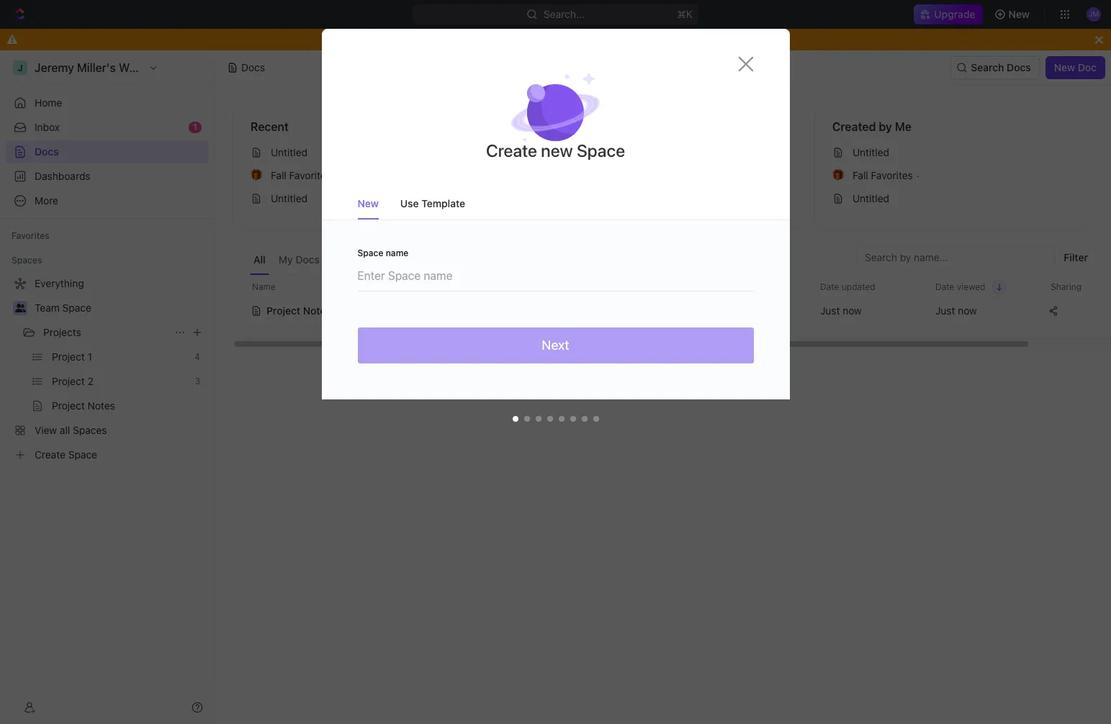 Task type: vqa. For each thing, say whether or not it's contained in the screenshot.
⚒️
no



Task type: locate. For each thing, give the bounding box(es) containing it.
0 horizontal spatial now
[[843, 305, 862, 317]]

space up projects
[[62, 302, 91, 314]]

team space link
[[35, 297, 206, 320]]

project
[[562, 146, 595, 158], [266, 305, 300, 317]]

1 horizontal spatial just
[[936, 305, 955, 317]]

tags
[[653, 281, 672, 292]]

user group image
[[15, 304, 26, 313]]

tree
[[6, 272, 209, 467]]

1 horizontal spatial just now
[[936, 305, 977, 317]]

just now down 'date viewed'
[[936, 305, 977, 317]]

1
[[193, 122, 197, 133]]

date updated button
[[812, 276, 884, 298]]

docs right search
[[1007, 61, 1031, 73]]

1 horizontal spatial date
[[936, 281, 955, 292]]

name
[[252, 281, 276, 292]]

space inside sidebar navigation
[[62, 302, 91, 314]]

cell
[[233, 298, 248, 324], [501, 298, 645, 324]]

0 horizontal spatial cell
[[233, 298, 248, 324]]

0 horizontal spatial notes
[[303, 305, 331, 317]]

row
[[233, 275, 1111, 299], [233, 297, 1111, 326]]

browser
[[511, 33, 550, 45]]

shared button
[[329, 246, 370, 275]]

create new space
[[486, 140, 625, 161]]

0 horizontal spatial project notes
[[266, 305, 331, 317]]

0 horizontal spatial fall
[[271, 169, 286, 181]]

1 vertical spatial new
[[1054, 61, 1075, 73]]

0 horizontal spatial 🎁
[[251, 170, 262, 181]]

just down date updated button
[[820, 305, 840, 317]]

new left use
[[358, 197, 379, 210]]

2 fall from the left
[[853, 169, 868, 181]]

1 🎁 from the left
[[251, 170, 262, 181]]

untitled up fall favorites
[[271, 146, 308, 158]]

notes right new
[[597, 146, 625, 158]]

new
[[541, 140, 573, 161]]

date inside date updated button
[[820, 281, 839, 292]]

tab list
[[250, 246, 594, 275]]

docs
[[241, 61, 265, 73], [1007, 61, 1031, 73], [35, 145, 59, 158], [296, 254, 320, 266]]

1 horizontal spatial 🎁
[[833, 170, 844, 181]]

1 just now from the left
[[820, 305, 862, 317]]

docs right my
[[296, 254, 320, 266]]

notes
[[597, 146, 625, 158], [303, 305, 331, 317]]

now down date updated button
[[843, 305, 862, 317]]

shared
[[333, 254, 367, 266]]

2 date from the left
[[936, 281, 955, 292]]

project right create
[[562, 146, 595, 158]]

now down date viewed button
[[958, 305, 977, 317]]

1 horizontal spatial now
[[958, 305, 977, 317]]

1 horizontal spatial new
[[1009, 8, 1030, 20]]

notes down the my docs button
[[303, 305, 331, 317]]

1 horizontal spatial cell
[[501, 298, 645, 324]]

1 horizontal spatial project notes
[[562, 146, 625, 158]]

row containing project notes
[[233, 297, 1111, 326]]

2 vertical spatial space
[[62, 302, 91, 314]]

date updated
[[820, 281, 875, 292]]

untitled
[[271, 146, 308, 158], [853, 146, 889, 158], [271, 192, 308, 205], [853, 192, 889, 205]]

🎁 left fall favorites •
[[833, 170, 844, 181]]

use template
[[400, 197, 465, 210]]

tree inside sidebar navigation
[[6, 272, 209, 467]]

2 row from the top
[[233, 297, 1111, 326]]

team space
[[35, 302, 91, 314]]

🎁
[[251, 170, 262, 181], [833, 170, 844, 181]]

just down 'date viewed'
[[936, 305, 955, 317]]

1 date from the left
[[820, 281, 839, 292]]

1 horizontal spatial fall
[[853, 169, 868, 181]]

location
[[509, 281, 544, 292]]

fall favorites •
[[853, 169, 920, 181]]

🎁 for created by me
[[833, 170, 844, 181]]

•
[[916, 170, 920, 181]]

1 horizontal spatial notes
[[597, 146, 625, 158]]

fall down created on the right of the page
[[853, 169, 868, 181]]

2 🎁 from the left
[[833, 170, 844, 181]]

0 horizontal spatial new
[[358, 197, 379, 210]]

just
[[820, 305, 840, 317], [936, 305, 955, 317]]

0 horizontal spatial project
[[266, 305, 300, 317]]

just now
[[820, 305, 862, 317], [936, 305, 977, 317]]

project down "name"
[[266, 305, 300, 317]]

1 row from the top
[[233, 275, 1111, 299]]

0 horizontal spatial just
[[820, 305, 840, 317]]

notifications?
[[552, 33, 617, 45]]

dashboards link
[[6, 165, 209, 188]]

upgrade
[[934, 8, 976, 20]]

all
[[254, 254, 266, 266]]

project inside button
[[266, 305, 300, 317]]

new up search docs in the top right of the page
[[1009, 8, 1030, 20]]

2 vertical spatial new
[[358, 197, 379, 210]]

date viewed button
[[927, 276, 1007, 298]]

tree containing team space
[[6, 272, 209, 467]]

project notes
[[562, 146, 625, 158], [266, 305, 331, 317]]

hide
[[666, 33, 688, 45]]

home link
[[6, 91, 209, 115]]

doc
[[1078, 61, 1097, 73]]

by
[[879, 120, 892, 133]]

space
[[577, 140, 625, 161], [358, 248, 383, 259], [62, 302, 91, 314]]

table
[[233, 275, 1111, 326]]

new doc
[[1054, 61, 1097, 73]]

untitled link
[[245, 141, 500, 164], [827, 141, 1082, 164], [245, 187, 500, 210], [827, 187, 1082, 210]]

1 fall from the left
[[271, 169, 286, 181]]

docs inside sidebar navigation
[[35, 145, 59, 158]]

untitled down created by me on the top right of the page
[[853, 146, 889, 158]]

just now down date updated button
[[820, 305, 862, 317]]

search docs button
[[951, 56, 1040, 79]]

0 vertical spatial notes
[[597, 146, 625, 158]]

docs inside tab list
[[296, 254, 320, 266]]

sharing
[[1051, 281, 1082, 292]]

fall for fall favorites
[[271, 169, 286, 181]]

now
[[843, 305, 862, 317], [958, 305, 977, 317]]

new for the new button
[[1009, 8, 1030, 20]]

private button
[[376, 246, 416, 275]]

new inside dialog
[[358, 197, 379, 210]]

0 vertical spatial space
[[577, 140, 625, 161]]

projects
[[43, 326, 81, 338]]

0 vertical spatial new
[[1009, 8, 1030, 20]]

date for date viewed
[[936, 281, 955, 292]]

0 horizontal spatial space
[[62, 302, 91, 314]]

inbox
[[35, 121, 60, 133]]

my docs
[[279, 254, 320, 266]]

private
[[380, 254, 413, 266]]

space left name
[[358, 248, 383, 259]]

🎁 left fall favorites
[[251, 170, 262, 181]]

date left updated on the top of the page
[[820, 281, 839, 292]]

1 vertical spatial notes
[[303, 305, 331, 317]]

space right new
[[577, 140, 625, 161]]

1 vertical spatial project notes
[[266, 305, 331, 317]]

created
[[833, 120, 876, 133]]

recent
[[251, 120, 289, 133]]

my docs button
[[275, 246, 323, 275]]

0 vertical spatial project notes
[[562, 146, 625, 158]]

0 horizontal spatial date
[[820, 281, 839, 292]]

date viewed
[[936, 281, 986, 292]]

fall down recent
[[271, 169, 286, 181]]

1 vertical spatial project
[[266, 305, 300, 317]]

date
[[820, 281, 839, 292], [936, 281, 955, 292]]

untitled link down •
[[827, 187, 1082, 210]]

1 horizontal spatial space
[[358, 248, 383, 259]]

fall
[[271, 169, 286, 181], [853, 169, 868, 181]]

template
[[421, 197, 465, 210]]

docs down the inbox
[[35, 145, 59, 158]]

0 vertical spatial project
[[562, 146, 595, 158]]

1 vertical spatial space
[[358, 248, 383, 259]]

column header
[[233, 275, 248, 299]]

2 now from the left
[[958, 305, 977, 317]]

docs link
[[6, 140, 209, 163]]

date inside date viewed button
[[936, 281, 955, 292]]

untitled down fall favorites •
[[853, 192, 889, 205]]

new left doc
[[1054, 61, 1075, 73]]

want
[[439, 33, 462, 45]]

to
[[464, 33, 474, 45]]

date left viewed
[[936, 281, 955, 292]]

favorites
[[542, 120, 591, 133], [289, 169, 331, 181], [871, 169, 913, 181], [12, 230, 50, 241]]

new
[[1009, 8, 1030, 20], [1054, 61, 1075, 73], [358, 197, 379, 210]]

0 horizontal spatial just now
[[820, 305, 862, 317]]

2 horizontal spatial new
[[1054, 61, 1075, 73]]



Task type: describe. For each thing, give the bounding box(es) containing it.
favorites inside button
[[12, 230, 50, 241]]

search
[[971, 61, 1004, 73]]

my
[[279, 254, 293, 266]]

untitled link up space name
[[245, 187, 500, 210]]

⌘k
[[677, 8, 693, 20]]

untitled link up •
[[827, 141, 1082, 164]]

tab list containing all
[[250, 246, 594, 275]]

me
[[895, 120, 912, 133]]

docs up recent
[[241, 61, 265, 73]]

viewed
[[957, 281, 986, 292]]

team
[[35, 302, 60, 314]]

workspace
[[426, 254, 479, 266]]

next button
[[358, 328, 754, 364]]

search...
[[544, 8, 585, 20]]

1 cell from the left
[[233, 298, 248, 324]]

projects link
[[43, 321, 169, 344]]

do you want to enable browser notifications? enable hide this
[[403, 33, 708, 45]]

fall for fall favorites •
[[853, 169, 868, 181]]

Enter Space na﻿me text field
[[358, 258, 754, 291]]

2 just from the left
[[936, 305, 955, 317]]

create
[[486, 140, 537, 161]]

1 just from the left
[[820, 305, 840, 317]]

row containing name
[[233, 275, 1111, 299]]

create new space dialog
[[322, 29, 790, 436]]

do
[[403, 33, 416, 45]]

fall favorites
[[271, 169, 331, 181]]

upgrade link
[[914, 4, 983, 24]]

2 just now from the left
[[936, 305, 977, 317]]

notes inside project notes link
[[597, 146, 625, 158]]

dashboards
[[35, 170, 90, 182]]

🎁 for recent
[[251, 170, 262, 181]]

use
[[400, 197, 419, 210]]

2 horizontal spatial space
[[577, 140, 625, 161]]

enable
[[627, 33, 659, 45]]

next
[[542, 338, 569, 353]]

project notes inside button
[[266, 305, 331, 317]]

home
[[35, 97, 62, 109]]

new for doc
[[1054, 61, 1075, 73]]

you
[[419, 33, 436, 45]]

name
[[386, 248, 409, 259]]

workspace button
[[422, 246, 482, 275]]

table containing project notes
[[233, 275, 1111, 326]]

project notes button
[[251, 297, 492, 326]]

space name
[[358, 248, 409, 259]]

updated
[[842, 281, 875, 292]]

created by me
[[833, 120, 912, 133]]

sidebar navigation
[[0, 50, 215, 724]]

1 horizontal spatial project
[[562, 146, 595, 158]]

1 now from the left
[[843, 305, 862, 317]]

2 cell from the left
[[501, 298, 645, 324]]

project notes link
[[536, 141, 791, 164]]

search docs
[[971, 61, 1031, 73]]

new doc button
[[1045, 56, 1105, 79]]

untitled down fall favorites
[[271, 192, 308, 205]]

enable
[[477, 33, 509, 45]]

date for date updated
[[820, 281, 839, 292]]

this
[[691, 33, 708, 45]]

all button
[[250, 246, 269, 275]]

Search by name... text field
[[865, 247, 1047, 269]]

untitled link up use
[[245, 141, 500, 164]]

favorites button
[[6, 228, 55, 245]]

new button
[[989, 3, 1039, 26]]

notes inside project notes button
[[303, 305, 331, 317]]

spaces
[[12, 255, 42, 266]]



